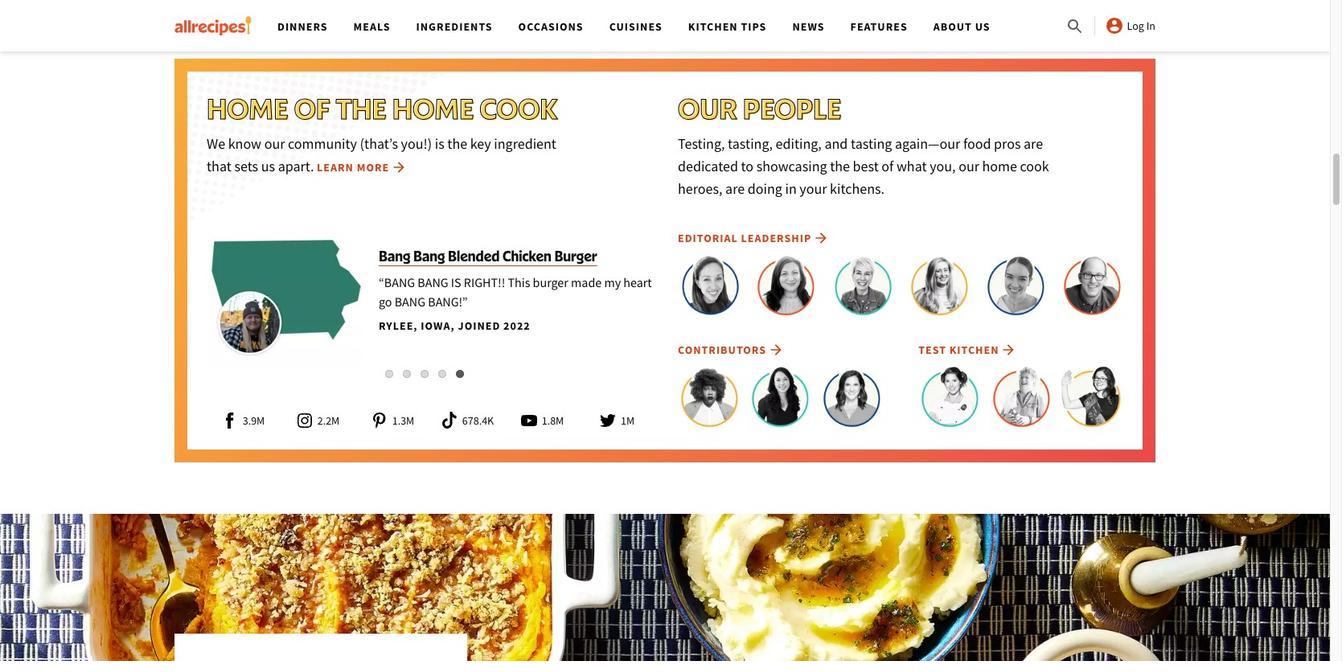 Task type: locate. For each thing, give the bounding box(es) containing it.
of right best at the top of page
[[882, 156, 894, 175]]

more
[[357, 160, 390, 174]]

the right is
[[448, 134, 468, 152]]

0 horizontal spatial our
[[264, 134, 285, 152]]

1 vertical spatial bang
[[395, 293, 426, 309]]

1 vertical spatial our
[[959, 156, 980, 175]]

our
[[264, 134, 285, 152], [959, 156, 980, 175]]

0 horizontal spatial arrow_right image
[[393, 161, 406, 173]]

people
[[743, 91, 842, 125]]

home
[[207, 91, 288, 125], [393, 91, 474, 125]]

ashley image
[[678, 254, 743, 318]]

home up know at the left of page
[[207, 91, 288, 125]]

1 vertical spatial the
[[448, 134, 468, 152]]

arrow_right image inside editorial leadership link
[[815, 231, 828, 244]]

0 horizontal spatial of
[[294, 91, 330, 125]]

molly image
[[985, 254, 1049, 318]]

best
[[853, 156, 879, 175]]

visit allrecipes's instagram image
[[295, 411, 314, 430]]

arrow_right image up juliana hale image
[[1003, 343, 1016, 356]]

ariel image
[[908, 254, 972, 318]]

liz mervosh image
[[1061, 366, 1126, 430]]

search image
[[1066, 17, 1085, 36]]

1 horizontal spatial arrow_right image
[[1003, 343, 1016, 356]]

our down the food on the top right of page
[[959, 156, 980, 175]]

1 vertical spatial of
[[882, 156, 894, 175]]

us
[[261, 156, 275, 175]]

0 vertical spatial arrow_right image
[[393, 161, 406, 173]]

the inside the "we know our community (that's you!) is the key ingredient that sets us apart."
[[448, 134, 468, 152]]

1 horizontal spatial the
[[448, 134, 468, 152]]

0 horizontal spatial the
[[336, 91, 387, 125]]

our up 'us'
[[264, 134, 285, 152]]

arrow_right image
[[393, 161, 406, 173], [770, 343, 783, 356]]

the down and
[[830, 156, 850, 175]]

2 home from the left
[[393, 91, 474, 125]]

to
[[741, 156, 754, 175]]

of
[[294, 91, 330, 125], [882, 156, 894, 175]]

about
[[934, 19, 973, 34]]

0 vertical spatial arrow_right image
[[815, 231, 828, 244]]

2 vertical spatial the
[[830, 156, 850, 175]]

leadership
[[742, 231, 812, 245]]

test
[[919, 342, 947, 357]]

juliana hale image
[[990, 366, 1054, 430]]

arrow_right image for learn more
[[393, 161, 406, 173]]

nicole image
[[821, 366, 885, 430]]

is
[[435, 134, 445, 152]]

1 vertical spatial arrow_right image
[[770, 343, 783, 356]]

my
[[605, 274, 621, 290]]

the up (that's
[[336, 91, 387, 125]]

kitchen right test
[[950, 342, 1000, 357]]

bang left is
[[418, 274, 449, 290]]

and
[[825, 134, 848, 152]]

0 vertical spatial are
[[1024, 134, 1044, 152]]

0 horizontal spatial are
[[726, 179, 745, 198]]

the
[[336, 91, 387, 125], [448, 134, 468, 152], [830, 156, 850, 175]]

diana image
[[755, 254, 819, 318]]

arrow_right image inside contributors link
[[770, 343, 783, 356]]

"bang
[[379, 274, 415, 290]]

1 home from the left
[[207, 91, 288, 125]]

1 horizontal spatial bang
[[414, 247, 445, 264]]

1 horizontal spatial our
[[959, 156, 980, 175]]

burger
[[533, 274, 569, 290]]

are
[[1024, 134, 1044, 152], [726, 179, 745, 198]]

dinners link
[[278, 19, 328, 34]]

cook
[[1021, 156, 1050, 175]]

2 horizontal spatial the
[[830, 156, 850, 175]]

1 horizontal spatial arrow_right image
[[770, 343, 783, 356]]

in
[[1147, 19, 1156, 33]]

kitchen
[[689, 19, 738, 34], [950, 342, 1000, 357]]

are up cook on the top of the page
[[1024, 134, 1044, 152]]

visit allrecipes's pinterest image
[[370, 411, 389, 430]]

contributors link
[[678, 340, 786, 359]]

tasting,
[[728, 134, 773, 152]]

made
[[571, 274, 602, 290]]

arrow_right image inside the "learn more" "link"
[[393, 161, 406, 173]]

bang
[[379, 247, 411, 264], [414, 247, 445, 264]]

0 horizontal spatial home
[[207, 91, 288, 125]]

pros
[[995, 134, 1021, 152]]

dinners
[[278, 19, 328, 34]]

our inside the "we know our community (that's you!) is the key ingredient that sets us apart."
[[264, 134, 285, 152]]

0 vertical spatial of
[[294, 91, 330, 125]]

of inside 'testing, tasting, editing, and tasting again—our food pros are dedicated to showcasing the best of what you, our home cook heroes, are doing in your kitchens.'
[[882, 156, 894, 175]]

features
[[851, 19, 908, 34]]

1 horizontal spatial kitchen
[[950, 342, 1000, 357]]

are down the to
[[726, 179, 745, 198]]

again—our
[[895, 134, 961, 152]]

bang
[[418, 274, 449, 290], [395, 293, 426, 309]]

0 vertical spatial our
[[264, 134, 285, 152]]

learn
[[317, 160, 354, 174]]

home
[[983, 156, 1018, 175]]

you!)
[[401, 134, 432, 152]]

arrow_right image
[[815, 231, 828, 244], [1003, 343, 1016, 356]]

learn more
[[317, 160, 390, 174]]

blended
[[448, 247, 500, 264]]

arrow_right image right more at the top left of page
[[393, 161, 406, 173]]

0 horizontal spatial kitchen
[[689, 19, 738, 34]]

0 vertical spatial kitchen
[[689, 19, 738, 34]]

paul image
[[678, 366, 743, 430]]

go
[[379, 293, 392, 309]]

arrow_right image up brianna image
[[770, 343, 783, 356]]

account image
[[1105, 16, 1124, 35]]

0 horizontal spatial arrow_right image
[[815, 231, 828, 244]]

julia levy image
[[919, 366, 983, 430]]

arrow_right image right the leadership
[[815, 231, 828, 244]]

our people
[[678, 91, 842, 125]]

you,
[[930, 156, 956, 175]]

joined
[[458, 318, 501, 333]]

arrow_right image inside test kitchen link
[[1003, 343, 1016, 356]]

kitchen left tips
[[689, 19, 738, 34]]

bang down "bang
[[395, 293, 426, 309]]

navigation
[[265, 0, 1066, 51]]

learn more link
[[317, 157, 409, 177]]

rylee, iowa image
[[210, 214, 363, 366]]

1 vertical spatial arrow_right image
[[1003, 343, 1016, 356]]

dedicated
[[678, 156, 739, 175]]

rylee, iowa, joined 2022
[[379, 318, 531, 333]]

1 horizontal spatial home
[[393, 91, 474, 125]]

cuisines link
[[610, 19, 663, 34]]

1 vertical spatial are
[[726, 179, 745, 198]]

1 horizontal spatial of
[[882, 156, 894, 175]]

1 vertical spatial kitchen
[[950, 342, 1000, 357]]

editorial leadership link
[[678, 228, 831, 247]]

what
[[897, 156, 927, 175]]

rylee, iowa, joined 2022 link
[[379, 317, 531, 334]]

meals
[[354, 19, 391, 34]]

home up is
[[393, 91, 474, 125]]

0 horizontal spatial bang
[[379, 247, 411, 264]]

of up community
[[294, 91, 330, 125]]

"bang bang is right!! this burger made my heart go bang bang!"
[[379, 274, 652, 309]]

iowa,
[[421, 318, 455, 333]]



Task type: vqa. For each thing, say whether or not it's contained in the screenshot.
banner
no



Task type: describe. For each thing, give the bounding box(es) containing it.
log in link
[[1105, 16, 1156, 35]]

community
[[288, 134, 357, 152]]

key
[[470, 134, 491, 152]]

home of the home cook
[[207, 91, 558, 125]]

in
[[786, 179, 797, 198]]

your
[[800, 179, 828, 198]]

about us
[[934, 19, 991, 34]]

2022
[[504, 318, 531, 333]]

us
[[976, 19, 991, 34]]

tips
[[741, 19, 767, 34]]

liza image
[[831, 254, 896, 318]]

kitchens.
[[830, 179, 885, 198]]

that
[[207, 156, 232, 175]]

is
[[451, 274, 462, 290]]

eric image
[[1061, 254, 1126, 318]]

kitchen tips
[[689, 19, 767, 34]]

navigation containing dinners
[[265, 0, 1066, 51]]

about us link
[[934, 19, 991, 34]]

sets
[[234, 156, 258, 175]]

editorial leadership
[[678, 231, 812, 245]]

test kitchen link
[[919, 340, 1019, 359]]

occasions
[[519, 19, 584, 34]]

this
[[508, 274, 531, 290]]

we
[[207, 134, 225, 152]]

1 horizontal spatial are
[[1024, 134, 1044, 152]]

news
[[793, 19, 825, 34]]

know
[[228, 134, 262, 152]]

editing,
[[776, 134, 822, 152]]

food
[[964, 134, 992, 152]]

kitchen tips link
[[689, 19, 767, 34]]

arrow_right image for kitchen
[[1003, 343, 1016, 356]]

0 vertical spatial bang
[[418, 274, 449, 290]]

doing
[[748, 179, 783, 198]]

bang!"
[[428, 293, 468, 309]]

editorial
[[678, 231, 738, 245]]

arrow_right image for contributors
[[770, 343, 783, 356]]

news link
[[793, 19, 825, 34]]

ingredient
[[494, 134, 557, 152]]

visit allrecipes's facebook image
[[220, 411, 240, 430]]

testing,
[[678, 134, 725, 152]]

visit allrecipes's tiktok image
[[440, 411, 459, 430]]

heart
[[624, 274, 652, 290]]

occasions link
[[519, 19, 584, 34]]

test kitchen
[[919, 342, 1000, 357]]

1 bang from the left
[[379, 247, 411, 264]]

testing, tasting, editing, and tasting again—our food pros are dedicated to showcasing the best of what you, our home cook heroes, are doing in your kitchens.
[[678, 134, 1050, 198]]

ingredients link
[[416, 19, 493, 34]]

heroes,
[[678, 179, 723, 198]]

meals link
[[354, 19, 391, 34]]

features link
[[851, 19, 908, 34]]

0 vertical spatial the
[[336, 91, 387, 125]]

apart.
[[278, 156, 314, 175]]

visit allrecipes's twitter image
[[599, 411, 618, 430]]

cook
[[480, 91, 558, 125]]

log
[[1128, 19, 1145, 33]]

ingredients
[[416, 19, 493, 34]]

tasting
[[851, 134, 893, 152]]

cuisines
[[610, 19, 663, 34]]

rylee,
[[379, 318, 418, 333]]

chicken
[[503, 247, 552, 264]]

brianna image
[[749, 366, 814, 430]]

our inside 'testing, tasting, editing, and tasting again—our food pros are dedicated to showcasing the best of what you, our home cook heroes, are doing in your kitchens.'
[[959, 156, 980, 175]]

bang bang blended chicken burger
[[379, 247, 597, 264]]

2 bang from the left
[[414, 247, 445, 264]]

the inside 'testing, tasting, editing, and tasting again—our food pros are dedicated to showcasing the best of what you, our home cook heroes, are doing in your kitchens.'
[[830, 156, 850, 175]]

home image
[[175, 16, 252, 35]]

our
[[678, 91, 737, 125]]

contributors
[[678, 342, 767, 357]]

showcasing
[[757, 156, 828, 175]]

(that's
[[360, 134, 398, 152]]

bang bang blended chicken burger link
[[379, 247, 597, 266]]

visit allrecipes's youtube image
[[520, 411, 539, 430]]

right!!
[[464, 274, 505, 290]]

burger
[[555, 247, 597, 264]]

log in
[[1128, 19, 1156, 33]]

arrow_right image for leadership
[[815, 231, 828, 244]]

we know our community (that's you!) is the key ingredient that sets us apart.
[[207, 134, 557, 175]]



